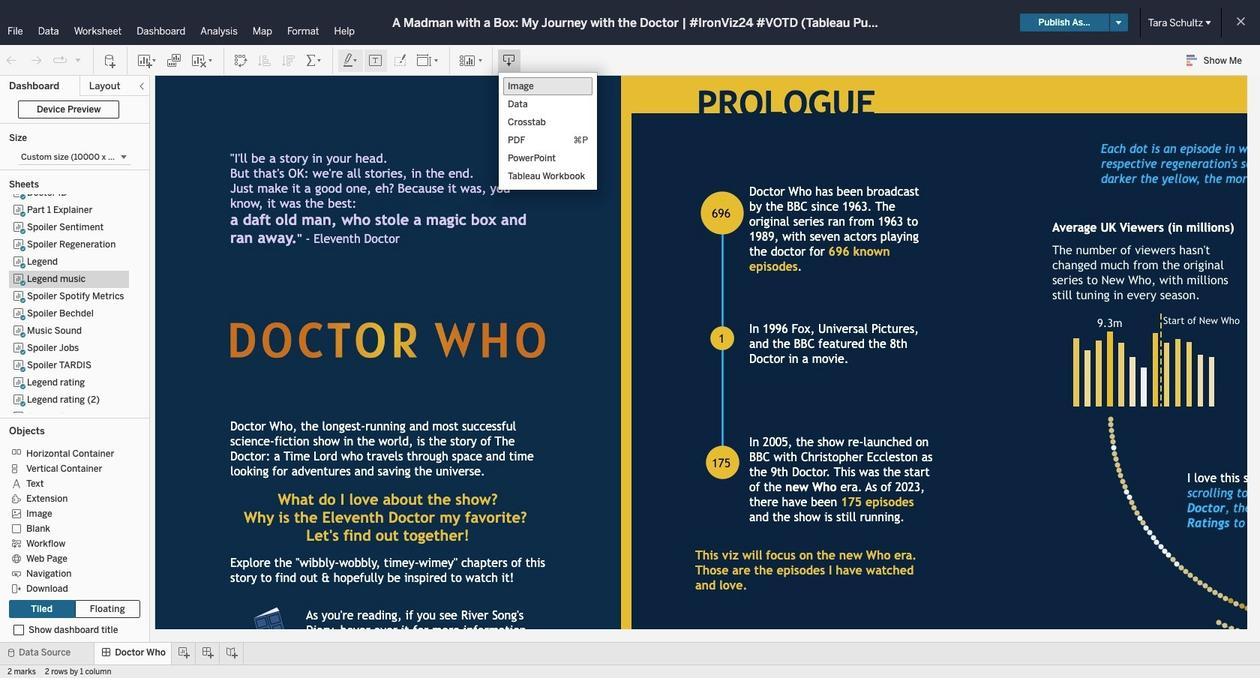 Task type: vqa. For each thing, say whether or not it's contained in the screenshot.
fit icon
yes



Task type: describe. For each thing, give the bounding box(es) containing it.
clear sheet image
[[191, 53, 215, 68]]

togglestate option group
[[9, 600, 140, 618]]

5 option from the top
[[9, 506, 129, 521]]

8 option from the top
[[9, 551, 129, 566]]

redo image
[[29, 53, 44, 68]]

objects list box
[[9, 441, 140, 596]]

7 option from the top
[[9, 536, 129, 551]]

3 option from the top
[[9, 476, 129, 491]]

totals image
[[305, 53, 323, 68]]

6 option from the top
[[9, 521, 129, 536]]

new worksheet image
[[137, 53, 158, 68]]

4 option from the top
[[9, 491, 129, 506]]

download image
[[502, 53, 517, 68]]

format workbook image
[[392, 53, 407, 68]]

fit image
[[416, 53, 440, 68]]

undo image
[[5, 53, 20, 68]]

sort descending image
[[281, 53, 296, 68]]

2 option from the top
[[9, 461, 129, 476]]

sort ascending image
[[257, 53, 272, 68]]



Task type: locate. For each thing, give the bounding box(es) containing it.
replay animation image left new data source icon
[[74, 55, 83, 64]]

swap rows and columns image
[[233, 53, 248, 68]]

1 option from the top
[[9, 446, 129, 461]]

0 horizontal spatial replay animation image
[[53, 53, 68, 68]]

9 option from the top
[[9, 566, 129, 581]]

option
[[9, 446, 129, 461], [9, 461, 129, 476], [9, 476, 129, 491], [9, 491, 129, 506], [9, 506, 129, 521], [9, 521, 129, 536], [9, 536, 129, 551], [9, 551, 129, 566], [9, 566, 129, 581], [9, 581, 129, 596]]

duplicate image
[[167, 53, 182, 68]]

collapse image
[[137, 82, 146, 91]]

replay animation image
[[53, 53, 68, 68], [74, 55, 83, 64]]

highlight image
[[342, 53, 359, 68]]

1 horizontal spatial replay animation image
[[74, 55, 83, 64]]

show/hide cards image
[[459, 53, 483, 68]]

new data source image
[[103, 53, 118, 68]]

list box
[[9, 185, 140, 426]]

all caps word doctor who in orange and yellow diamond gradient. image
[[230, 323, 545, 359]]

10 option from the top
[[9, 581, 129, 596]]

replay animation image right redo 'icon'
[[53, 53, 68, 68]]

hide mark labels image
[[368, 53, 383, 68]]



